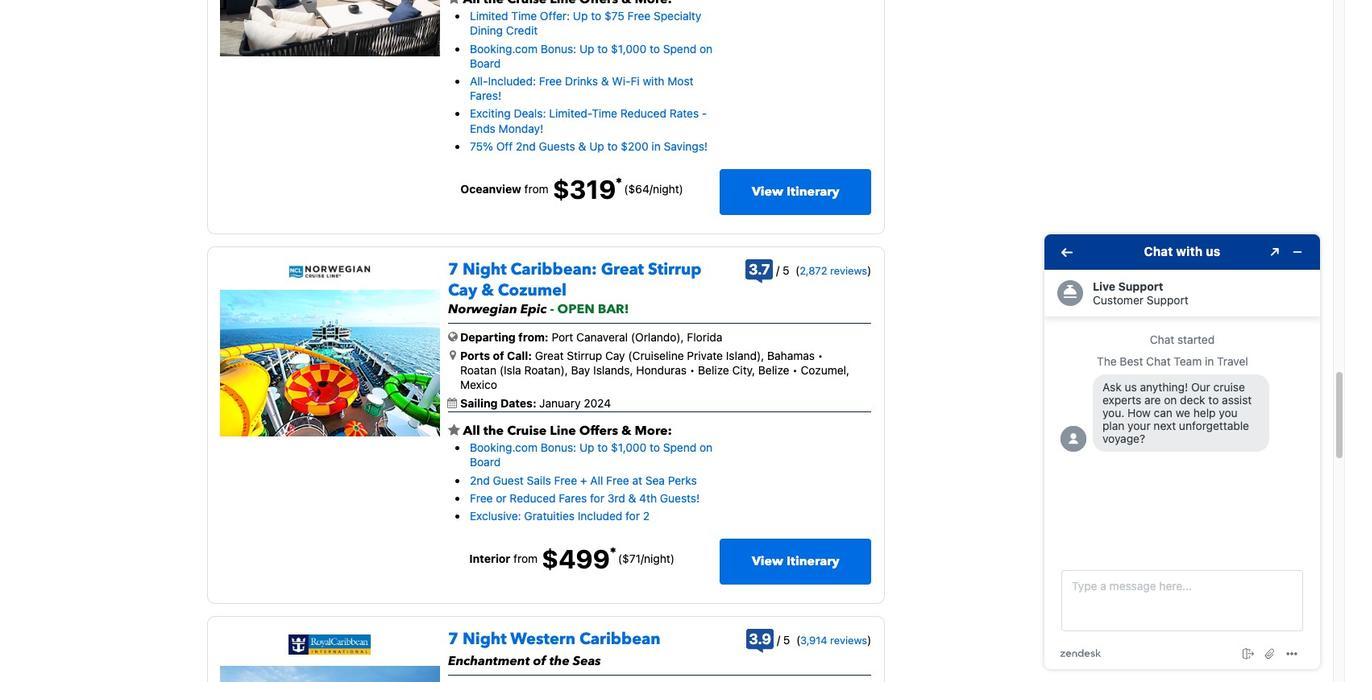 Task type: locate. For each thing, give the bounding box(es) containing it.
$1,000 inside booking.com bonus: up to $1,000 to spend on board 2nd guest sails free + all free at sea perks free or reduced fares for 3rd & 4th guests! exclusive: gratuities included for 2
[[611, 441, 647, 455]]

1 vertical spatial itinerary
[[787, 553, 840, 571]]

all inside booking.com bonus: up to $1,000 to spend on board 2nd guest sails free + all free at sea perks free or reduced fares for 3rd & 4th guests! exclusive: gratuities included for 2
[[590, 474, 603, 487]]

2 view itinerary link from the top
[[720, 540, 872, 585]]

2 view from the top
[[752, 553, 783, 571]]

up down the offers
[[580, 441, 595, 455]]

spend inside booking.com bonus: up to $1,000 to spend on board 2nd guest sails free + all free at sea perks free or reduced fares for 3rd & 4th guests! exclusive: gratuities included for 2
[[663, 441, 697, 455]]

1 vertical spatial spend
[[663, 441, 697, 455]]

2 reviews from the top
[[830, 634, 867, 647]]

5
[[783, 263, 790, 277], [783, 634, 790, 647]]

2 horizontal spatial •
[[818, 349, 823, 363]]

view up "3.7"
[[752, 183, 783, 201]]

star image
[[448, 0, 460, 4], [448, 424, 460, 437]]

western
[[511, 629, 576, 651]]

exclusive:
[[470, 510, 521, 523]]

2 ) from the top
[[867, 634, 872, 647]]

bonus: down line
[[541, 441, 577, 455]]

night) right ($64
[[653, 182, 684, 196]]

( right "3.9"
[[796, 634, 801, 647]]

• up cozumel,
[[818, 349, 823, 363]]

up down limited time offer: up to $75 free specialty dining credit link
[[580, 42, 595, 55]]

1 horizontal spatial •
[[790, 364, 801, 377]]

/
[[650, 182, 653, 196], [776, 263, 780, 277], [641, 552, 644, 566], [777, 634, 780, 647]]

1 ) from the top
[[867, 263, 872, 277]]

1 vertical spatial on
[[700, 441, 713, 455]]

reviews inside 3.7 / 5 ( 2,872 reviews )
[[830, 264, 867, 277]]

$1,000 down more: at left bottom
[[611, 441, 647, 455]]

1 vertical spatial the
[[550, 653, 570, 671]]

booking.com down cruise
[[470, 441, 538, 455]]

or
[[496, 492, 507, 505]]

on
[[700, 42, 713, 55], [700, 441, 713, 455]]

1 vertical spatial night)
[[644, 552, 675, 566]]

$1,000 inside limited time offer: up to $75 free specialty dining credit booking.com bonus: up to $1,000 to spend on board all-included: free drinks & wi-fi with most fares! exciting deals: limited-time reduced rates - ends monday! 75% off 2nd guests & up to $200 in savings!
[[611, 42, 647, 55]]

) inside 3.7 / 5 ( 2,872 reviews )
[[867, 263, 872, 277]]

0 vertical spatial board
[[470, 56, 501, 70]]

0 vertical spatial for
[[590, 492, 605, 505]]

up right offer:
[[573, 9, 588, 23]]

1 vertical spatial night
[[463, 629, 507, 651]]

3rd
[[608, 492, 625, 505]]

2nd inside limited time offer: up to $75 free specialty dining credit booking.com bonus: up to $1,000 to spend on board all-included: free drinks & wi-fi with most fares! exciting deals: limited-time reduced rates - ends monday! 75% off 2nd guests & up to $200 in savings!
[[516, 139, 536, 153]]

free left drinks on the left
[[539, 74, 562, 88]]

1 vertical spatial reduced
[[510, 492, 556, 505]]

the left the seas
[[550, 653, 570, 671]]

booking.com bonus: up to $1,000 to spend on board link up drinks on the left
[[470, 42, 713, 70]]

limited
[[470, 9, 508, 23]]

time up the credit
[[511, 9, 537, 23]]

•
[[818, 349, 823, 363], [690, 364, 695, 377], [790, 364, 801, 377]]

) inside 3.9 / 5 ( 3,914 reviews )
[[867, 634, 872, 647]]

0 vertical spatial on
[[700, 42, 713, 55]]

view itinerary up 3.9 / 5 ( 3,914 reviews )
[[752, 553, 840, 571]]

belize
[[698, 364, 729, 377], [758, 364, 790, 377]]

offer:
[[540, 9, 570, 23]]

itinerary up 3.7 / 5 ( 2,872 reviews )
[[787, 183, 840, 201]]

1 board from the top
[[470, 56, 501, 70]]

1 horizontal spatial time
[[592, 107, 618, 120]]

1 vertical spatial -
[[550, 301, 554, 318]]

night
[[463, 259, 507, 280], [463, 629, 507, 651]]

bonus: down offer:
[[541, 42, 577, 55]]

stirrup up bay at the left of page
[[567, 349, 602, 363]]

great up 'roatan),'
[[535, 349, 564, 363]]

7 inside the '7 night caribbean: great stirrup cay & cozumel norwegian epic - open bar!'
[[448, 259, 459, 280]]

1 vertical spatial from
[[514, 552, 538, 566]]

$1,000 up fi
[[611, 42, 647, 55]]

2 spend from the top
[[663, 441, 697, 455]]

the inside 7 night western caribbean enchantment of the seas
[[550, 653, 570, 671]]

cay up globe image
[[448, 280, 477, 301]]

of
[[493, 349, 504, 363], [533, 653, 546, 671]]

1 vertical spatial 7
[[448, 629, 459, 651]]

3.7
[[749, 261, 770, 278]]

rates
[[670, 107, 699, 120]]

asterisk image left ($71
[[610, 547, 616, 554]]

1 horizontal spatial great
[[601, 259, 644, 280]]

1 view itinerary link from the top
[[720, 169, 872, 215]]

- right rates
[[702, 107, 707, 120]]

4th
[[639, 492, 657, 505]]

gratuities
[[524, 510, 575, 523]]

free left +
[[554, 474, 577, 487]]

sailing
[[460, 397, 498, 411]]

1 7 from the top
[[448, 259, 459, 280]]

1 vertical spatial bonus:
[[541, 441, 577, 455]]

time down all-included: free drinks & wi-fi with most fares! link at the top of page
[[592, 107, 618, 120]]

1 booking.com from the top
[[470, 42, 538, 55]]

/ right "3.9"
[[777, 634, 780, 647]]

7 inside 7 night western caribbean enchantment of the seas
[[448, 629, 459, 651]]

booking.com
[[470, 42, 538, 55], [470, 441, 538, 455]]

itinerary for $499
[[787, 553, 840, 571]]

2 bonus: from the top
[[541, 441, 577, 455]]

1 night from the top
[[463, 259, 507, 280]]

1 on from the top
[[700, 42, 713, 55]]

reduced down fi
[[621, 107, 667, 120]]

0 horizontal spatial of
[[493, 349, 504, 363]]

2nd down monday!
[[516, 139, 536, 153]]

1 vertical spatial great
[[535, 349, 564, 363]]

great inside the '7 night caribbean: great stirrup cay & cozumel norwegian epic - open bar!'
[[601, 259, 644, 280]]

1 vertical spatial view itinerary link
[[720, 540, 872, 585]]

1 vertical spatial view
[[752, 553, 783, 571]]

0 vertical spatial view itinerary link
[[720, 169, 872, 215]]

night up enchantment
[[463, 629, 507, 651]]

2 7 from the top
[[448, 629, 459, 651]]

great up bar!
[[601, 259, 644, 280]]

from right "interior"
[[514, 552, 538, 566]]

sea
[[646, 474, 665, 487]]

booking.com bonus: up to $1,000 to spend on board link
[[470, 42, 713, 70], [470, 441, 713, 470]]

2 ( from the top
[[796, 634, 801, 647]]

spend up most
[[663, 42, 697, 55]]

view for $499
[[752, 553, 783, 571]]

for up included
[[590, 492, 605, 505]]

bahamas
[[767, 349, 815, 363]]

1 $1,000 from the top
[[611, 42, 647, 55]]

2nd left guest
[[470, 474, 490, 487]]

night for western
[[463, 629, 507, 651]]

calendar image
[[447, 398, 457, 409]]

specialty
[[654, 9, 702, 23]]

/ down in
[[650, 182, 653, 196]]

fi
[[631, 74, 640, 88]]

5 inside 3.7 / 5 ( 2,872 reviews )
[[783, 263, 790, 277]]

view itinerary
[[752, 183, 840, 201], [752, 553, 840, 571]]

0 vertical spatial the
[[484, 422, 504, 440]]

great
[[601, 259, 644, 280], [535, 349, 564, 363]]

75% off 2nd guests & up to $200 in savings! link
[[470, 139, 708, 153]]

of up (isla
[[493, 349, 504, 363]]

/ right "3.7"
[[776, 263, 780, 277]]

0 vertical spatial view
[[752, 183, 783, 201]]

2 $1,000 from the top
[[611, 441, 647, 455]]

view itinerary for $499
[[752, 553, 840, 571]]

of inside 7 night western caribbean enchantment of the seas
[[533, 653, 546, 671]]

1 horizontal spatial belize
[[758, 364, 790, 377]]

on inside booking.com bonus: up to $1,000 to spend on board 2nd guest sails free + all free at sea perks free or reduced fares for 3rd & 4th guests! exclusive: gratuities included for 2
[[700, 441, 713, 455]]

0 vertical spatial all
[[463, 422, 480, 440]]

& inside booking.com bonus: up to $1,000 to spend on board 2nd guest sails free + all free at sea perks free or reduced fares for 3rd & 4th guests! exclusive: gratuities included for 2
[[628, 492, 636, 505]]

1 horizontal spatial 2nd
[[516, 139, 536, 153]]

1 horizontal spatial cay
[[605, 349, 625, 363]]

1 reviews from the top
[[830, 264, 867, 277]]

reduced down sails
[[510, 492, 556, 505]]

1 bonus: from the top
[[541, 42, 577, 55]]

1 vertical spatial view itinerary
[[752, 553, 840, 571]]

the down sailing dates:
[[484, 422, 504, 440]]

view itinerary link up 3.7 / 5 ( 2,872 reviews )
[[720, 169, 872, 215]]

& left 4th
[[628, 492, 636, 505]]

port
[[552, 330, 573, 344]]

reviews right 2,872
[[830, 264, 867, 277]]

3.9 / 5 ( 3,914 reviews )
[[749, 631, 872, 648]]

1 view from the top
[[752, 183, 783, 201]]

reviews inside 3.9 / 5 ( 3,914 reviews )
[[830, 634, 867, 647]]

view itinerary up 3.7 / 5 ( 2,872 reviews )
[[752, 183, 840, 201]]

0 horizontal spatial reduced
[[510, 492, 556, 505]]

2 itinerary from the top
[[787, 553, 840, 571]]

0 vertical spatial view itinerary
[[752, 183, 840, 201]]

1 vertical spatial $1,000
[[611, 441, 647, 455]]

free
[[628, 9, 651, 23], [539, 74, 562, 88], [554, 474, 577, 487], [606, 474, 629, 487], [470, 492, 493, 505]]

january
[[539, 397, 581, 411]]

0 vertical spatial $1,000
[[611, 42, 647, 55]]

( inside 3.7 / 5 ( 2,872 reviews )
[[796, 263, 800, 277]]

view up "3.9"
[[752, 553, 783, 571]]

view itinerary link up 3.9 / 5 ( 3,914 reviews )
[[720, 540, 872, 585]]

- inside limited time offer: up to $75 free specialty dining credit booking.com bonus: up to $1,000 to spend on board all-included: free drinks & wi-fi with most fares! exciting deals: limited-time reduced rates - ends monday! 75% off 2nd guests & up to $200 in savings!
[[702, 107, 707, 120]]

& left cozumel
[[481, 280, 494, 301]]

1 vertical spatial (
[[796, 634, 801, 647]]

all right +
[[590, 474, 603, 487]]

2 view itinerary from the top
[[752, 553, 840, 571]]

cozumel,
[[801, 364, 850, 377]]

0 vertical spatial asterisk image
[[616, 177, 622, 184]]

1 vertical spatial booking.com
[[470, 441, 538, 455]]

from right oceanview on the left of page
[[525, 182, 549, 196]]

the
[[484, 422, 504, 440], [550, 653, 570, 671]]

1 vertical spatial board
[[470, 456, 501, 470]]

on up guests!
[[700, 441, 713, 455]]

night) right ($71
[[644, 552, 675, 566]]

0 vertical spatial from
[[525, 182, 549, 196]]

0 vertical spatial booking.com bonus: up to $1,000 to spend on board link
[[470, 42, 713, 70]]

exciting deals: limited-time reduced rates - ends monday! link
[[470, 107, 707, 135]]

reviews right 3,914
[[830, 634, 867, 647]]

free right $75 in the top left of the page
[[628, 9, 651, 23]]

0 vertical spatial booking.com
[[470, 42, 538, 55]]

1 horizontal spatial all
[[590, 474, 603, 487]]

0 horizontal spatial belize
[[698, 364, 729, 377]]

great inside great stirrup cay (cruiseline private island), bahamas • roatan (isla roatan), bay islands, honduras • belize city, belize
[[535, 349, 564, 363]]

bonus:
[[541, 42, 577, 55], [541, 441, 577, 455]]

0 vertical spatial -
[[702, 107, 707, 120]]

/ for 3.9
[[777, 634, 780, 647]]

board up guest
[[470, 456, 501, 470]]

0 vertical spatial itinerary
[[787, 183, 840, 201]]

$75
[[605, 9, 625, 23]]

on down specialty
[[700, 42, 713, 55]]

0 vertical spatial )
[[867, 263, 872, 277]]

1 vertical spatial cay
[[605, 349, 625, 363]]

0 vertical spatial 2nd
[[516, 139, 536, 153]]

1 horizontal spatial reduced
[[621, 107, 667, 120]]

( right "3.7"
[[796, 263, 800, 277]]

norwegian epic image
[[220, 290, 440, 437]]

0 horizontal spatial time
[[511, 9, 537, 23]]

/ inside 3.9 / 5 ( 3,914 reviews )
[[777, 634, 780, 647]]

bar!
[[598, 301, 629, 318]]

3.7 / 5 ( 2,872 reviews )
[[749, 261, 872, 278]]

1 horizontal spatial the
[[550, 653, 570, 671]]

1 horizontal spatial of
[[533, 653, 546, 671]]

line
[[550, 422, 576, 440]]

0 vertical spatial bonus:
[[541, 42, 577, 55]]

1 vertical spatial asterisk image
[[610, 547, 616, 554]]

/ for ($71
[[641, 552, 644, 566]]

0 vertical spatial cay
[[448, 280, 477, 301]]

1 vertical spatial of
[[533, 653, 546, 671]]

stirrup up (orlando),
[[648, 259, 702, 280]]

- right 'epic'
[[550, 301, 554, 318]]

0 horizontal spatial •
[[690, 364, 695, 377]]

view for $319
[[752, 183, 783, 201]]

5 right "3.9"
[[783, 634, 790, 647]]

7 up enchantment
[[448, 629, 459, 651]]

0 vertical spatial spend
[[663, 42, 697, 55]]

0 vertical spatial reduced
[[621, 107, 667, 120]]

epic
[[521, 301, 547, 318]]

belize down the bahamas
[[758, 364, 790, 377]]

interior
[[469, 552, 511, 566]]

1 horizontal spatial for
[[626, 510, 640, 523]]

( inside 3.9 / 5 ( 3,914 reviews )
[[796, 634, 801, 647]]

0 horizontal spatial great
[[535, 349, 564, 363]]

from inside the oceanview from $319
[[525, 182, 549, 196]]

1 ( from the top
[[796, 263, 800, 277]]

spend down more: at left bottom
[[663, 441, 697, 455]]

0 vertical spatial (
[[796, 263, 800, 277]]

0 horizontal spatial -
[[550, 301, 554, 318]]

cay up islands,
[[605, 349, 625, 363]]

night)
[[653, 182, 684, 196], [644, 552, 675, 566]]

0 vertical spatial 7
[[448, 259, 459, 280]]

0 horizontal spatial stirrup
[[567, 349, 602, 363]]

2 booking.com from the top
[[470, 441, 538, 455]]

0 vertical spatial 5
[[783, 263, 790, 277]]

1 vertical spatial reviews
[[830, 634, 867, 647]]

1 vertical spatial stirrup
[[567, 349, 602, 363]]

all down sailing
[[463, 422, 480, 440]]

belize down private
[[698, 364, 729, 377]]

from inside the interior from $499
[[514, 552, 538, 566]]

night inside the '7 night caribbean: great stirrup cay & cozumel norwegian epic - open bar!'
[[463, 259, 507, 280]]

board
[[470, 56, 501, 70], [470, 456, 501, 470]]

1 vertical spatial all
[[590, 474, 603, 487]]

booking.com down dining
[[470, 42, 538, 55]]

at
[[632, 474, 643, 487]]

0 horizontal spatial 2nd
[[470, 474, 490, 487]]

0 horizontal spatial cay
[[448, 280, 477, 301]]

view itinerary link for $319
[[720, 169, 872, 215]]

2 board from the top
[[470, 456, 501, 470]]

/ down 2 at the bottom of page
[[641, 552, 644, 566]]

1 view itinerary from the top
[[752, 183, 840, 201]]

0 vertical spatial night
[[463, 259, 507, 280]]

(cruiseline
[[628, 349, 684, 363]]

time
[[511, 9, 537, 23], [592, 107, 618, 120]]

wi-
[[612, 74, 631, 88]]

night inside 7 night western caribbean enchantment of the seas
[[463, 629, 507, 651]]

to left $75 in the top left of the page
[[591, 9, 602, 23]]

0 vertical spatial stirrup
[[648, 259, 702, 280]]

itinerary up 3.9 / 5 ( 3,914 reviews )
[[787, 553, 840, 571]]

board inside limited time offer: up to $75 free specialty dining credit booking.com bonus: up to $1,000 to spend on board all-included: free drinks & wi-fi with most fares! exciting deals: limited-time reduced rates - ends monday! 75% off 2nd guests & up to $200 in savings!
[[470, 56, 501, 70]]

/ inside 3.7 / 5 ( 2,872 reviews )
[[776, 263, 780, 277]]

• down the bahamas
[[790, 364, 801, 377]]

1 vertical spatial )
[[867, 634, 872, 647]]

globe image
[[448, 331, 458, 342]]

1 spend from the top
[[663, 42, 697, 55]]

5 inside 3.9 / 5 ( 3,914 reviews )
[[783, 634, 790, 647]]

) right 2,872
[[867, 263, 872, 277]]

)
[[867, 263, 872, 277], [867, 634, 872, 647]]

enchantment of the seas image
[[220, 667, 440, 683]]

2 on from the top
[[700, 441, 713, 455]]

reviews
[[830, 264, 867, 277], [830, 634, 867, 647]]

for left 2 at the bottom of page
[[626, 510, 640, 523]]

caribbean:
[[511, 259, 597, 280]]

7 up norwegian
[[448, 259, 459, 280]]

view itinerary link for $499
[[720, 540, 872, 585]]

night up norwegian
[[463, 259, 507, 280]]

guests
[[539, 139, 575, 153]]

free left or
[[470, 492, 493, 505]]

0 vertical spatial great
[[601, 259, 644, 280]]

1 vertical spatial booking.com bonus: up to $1,000 to spend on board link
[[470, 441, 713, 470]]

bay
[[571, 364, 590, 377]]

5 right "3.7"
[[783, 263, 790, 277]]

stirrup
[[648, 259, 702, 280], [567, 349, 602, 363]]

perks
[[668, 474, 697, 487]]

) right 3,914
[[867, 634, 872, 647]]

asterisk image left ($64
[[616, 177, 622, 184]]

booking.com bonus: up to $1,000 to spend on board link down the offers
[[470, 441, 713, 470]]

to
[[591, 9, 602, 23], [598, 42, 608, 55], [650, 42, 660, 55], [608, 139, 618, 153], [598, 441, 608, 455], [650, 441, 660, 455]]

1 itinerary from the top
[[787, 183, 840, 201]]

royal caribbean image
[[289, 635, 371, 656]]

of down 'western'
[[533, 653, 546, 671]]

0 vertical spatial star image
[[448, 0, 460, 4]]

• down private
[[690, 364, 695, 377]]

1 vertical spatial 2nd
[[470, 474, 490, 487]]

oceanview
[[461, 182, 521, 196]]

up
[[573, 9, 588, 23], [580, 42, 595, 55], [589, 139, 604, 153], [580, 441, 595, 455]]

/ for 3.7
[[776, 263, 780, 277]]

1 vertical spatial 5
[[783, 634, 790, 647]]

asterisk image for $499
[[610, 547, 616, 554]]

0 vertical spatial reviews
[[830, 264, 867, 277]]

-
[[702, 107, 707, 120], [550, 301, 554, 318]]

bonus: inside limited time offer: up to $75 free specialty dining credit booking.com bonus: up to $1,000 to spend on board all-included: free drinks & wi-fi with most fares! exciting deals: limited-time reduced rates - ends monday! 75% off 2nd guests & up to $200 in savings!
[[541, 42, 577, 55]]

board up all-
[[470, 56, 501, 70]]

2 night from the top
[[463, 629, 507, 651]]

0 vertical spatial night)
[[653, 182, 684, 196]]

asterisk image
[[616, 177, 622, 184], [610, 547, 616, 554]]

on inside limited time offer: up to $75 free specialty dining credit booking.com bonus: up to $1,000 to spend on board all-included: free drinks & wi-fi with most fares! exciting deals: limited-time reduced rates - ends monday! 75% off 2nd guests & up to $200 in savings!
[[700, 42, 713, 55]]

1 vertical spatial star image
[[448, 424, 460, 437]]

1 horizontal spatial stirrup
[[648, 259, 702, 280]]

oceanview from $319
[[461, 174, 616, 205]]

1 horizontal spatial -
[[702, 107, 707, 120]]

2 star image from the top
[[448, 424, 460, 437]]



Task type: describe. For each thing, give the bounding box(es) containing it.
map marker image
[[450, 350, 456, 361]]

in
[[652, 139, 661, 153]]

1 belize from the left
[[698, 364, 729, 377]]

1 vertical spatial for
[[626, 510, 640, 523]]

7 for of
[[448, 629, 459, 651]]

norwegian
[[448, 301, 517, 318]]

) for 7 night western caribbean
[[867, 634, 872, 647]]

monday!
[[499, 121, 544, 135]]

spend inside limited time offer: up to $75 free specialty dining credit booking.com bonus: up to $1,000 to spend on board all-included: free drinks & wi-fi with most fares! exciting deals: limited-time reduced rates - ends monday! 75% off 2nd guests & up to $200 in savings!
[[663, 42, 697, 55]]

all-included: free drinks & wi-fi with most fares! link
[[470, 74, 694, 103]]

2,872 reviews link
[[800, 264, 867, 277]]

1 booking.com bonus: up to $1,000 to spend on board link from the top
[[470, 42, 713, 70]]

$499
[[542, 544, 610, 575]]

ends
[[470, 121, 496, 135]]

to down the offers
[[598, 441, 608, 455]]

norwegian cruise line image
[[289, 265, 371, 279]]

(isla
[[500, 364, 521, 377]]

+
[[580, 474, 587, 487]]

to left the $200
[[608, 139, 618, 153]]

( for 7 night caribbean: great stirrup cay & cozumel
[[796, 263, 800, 277]]

75%
[[470, 139, 493, 153]]

exclusive: gratuities included for 2 link
[[470, 510, 650, 523]]

7 for cay
[[448, 259, 459, 280]]

with
[[643, 74, 665, 88]]

guests!
[[660, 492, 700, 505]]

free or reduced fares for 3rd & 4th guests! link
[[470, 492, 700, 505]]

night for caribbean:
[[463, 259, 507, 280]]

view itinerary for $319
[[752, 183, 840, 201]]

from for $319
[[525, 182, 549, 196]]

seas
[[573, 653, 601, 671]]

reviews for 7 night western caribbean
[[830, 634, 867, 647]]

great stirrup cay (cruiseline private island), bahamas • roatan (isla roatan), bay islands, honduras • belize city, belize
[[460, 349, 823, 377]]

fares
[[559, 492, 587, 505]]

1 vertical spatial time
[[592, 107, 618, 120]]

1 star image from the top
[[448, 0, 460, 4]]

off
[[496, 139, 513, 153]]

deals:
[[514, 107, 546, 120]]

drinks
[[565, 74, 598, 88]]

enchantment
[[448, 653, 530, 671]]

to down more: at left bottom
[[650, 441, 660, 455]]

asterisk image for $319
[[616, 177, 622, 184]]

canaveral
[[577, 330, 628, 344]]

dining
[[470, 24, 503, 37]]

3,914
[[801, 634, 828, 647]]

booking.com bonus: up to $1,000 to spend on board 2nd guest sails free + all free at sea perks free or reduced fares for 3rd & 4th guests! exclusive: gratuities included for 2
[[470, 441, 713, 523]]

2024
[[584, 397, 611, 411]]

$319
[[553, 174, 616, 205]]

2nd guest sails free + all free at sea perks link
[[470, 474, 697, 487]]

up inside booking.com bonus: up to $1,000 to spend on board 2nd guest sails free + all free at sea perks free or reduced fares for 3rd & 4th guests! exclusive: gratuities included for 2
[[580, 441, 595, 455]]

to down limited time offer: up to $75 free specialty dining credit link
[[598, 42, 608, 55]]

2 belize from the left
[[758, 364, 790, 377]]

0 horizontal spatial all
[[463, 422, 480, 440]]

2 booking.com bonus: up to $1,000 to spend on board link from the top
[[470, 441, 713, 470]]

roatan
[[460, 364, 497, 377]]

/ for ($64
[[650, 182, 653, 196]]

($71
[[618, 552, 641, 566]]

0 vertical spatial of
[[493, 349, 504, 363]]

booking.com inside limited time offer: up to $75 free specialty dining credit booking.com bonus: up to $1,000 to spend on board all-included: free drinks & wi-fi with most fares! exciting deals: limited-time reduced rates - ends monday! 75% off 2nd guests & up to $200 in savings!
[[470, 42, 538, 55]]

0 horizontal spatial the
[[484, 422, 504, 440]]

fares!
[[470, 89, 502, 103]]

island),
[[726, 349, 764, 363]]

open
[[558, 301, 595, 318]]

cay inside great stirrup cay (cruiseline private island), bahamas • roatan (isla roatan), bay islands, honduras • belize city, belize
[[605, 349, 625, 363]]

up down the exciting deals: limited-time reduced rates - ends monday! link
[[589, 139, 604, 153]]

islands,
[[593, 364, 633, 377]]

sails
[[527, 474, 551, 487]]

night) for $319
[[653, 182, 684, 196]]

honduras
[[636, 364, 687, 377]]

from for $499
[[514, 552, 538, 566]]

sailing dates:
[[460, 397, 539, 411]]

to up with
[[650, 42, 660, 55]]

dates:
[[501, 397, 537, 411]]

mexico
[[460, 378, 497, 392]]

cozumel
[[498, 280, 567, 301]]

- inside the '7 night caribbean: great stirrup cay & cozumel norwegian epic - open bar!'
[[550, 301, 554, 318]]

(orlando),
[[631, 330, 684, 344]]

reduced inside booking.com bonus: up to $1,000 to spend on board 2nd guest sails free + all free at sea perks free or reduced fares for 3rd & 4th guests! exclusive: gratuities included for 2
[[510, 492, 556, 505]]

2nd inside booking.com bonus: up to $1,000 to spend on board 2nd guest sails free + all free at sea perks free or reduced fares for 3rd & 4th guests! exclusive: gratuities included for 2
[[470, 474, 490, 487]]

cruise
[[507, 422, 547, 440]]

call:
[[507, 349, 532, 363]]

2
[[643, 510, 650, 523]]

itinerary for $319
[[787, 183, 840, 201]]

5 for 7 night western caribbean
[[783, 634, 790, 647]]

stirrup inside great stirrup cay (cruiseline private island), bahamas • roatan (isla roatan), bay islands, honduras • belize city, belize
[[567, 349, 602, 363]]

($71 / night)
[[618, 552, 675, 566]]

credit
[[506, 24, 538, 37]]

guest
[[493, 474, 524, 487]]

departing
[[460, 330, 516, 344]]

($64 / night)
[[624, 182, 684, 196]]

most
[[668, 74, 694, 88]]

free up 3rd
[[606, 474, 629, 487]]

booking.com inside booking.com bonus: up to $1,000 to spend on board 2nd guest sails free + all free at sea perks free or reduced fares for 3rd & 4th guests! exclusive: gratuities included for 2
[[470, 441, 538, 455]]

celebrity summit image
[[220, 0, 440, 56]]

bonus: inside booking.com bonus: up to $1,000 to spend on board 2nd guest sails free + all free at sea perks free or reduced fares for 3rd & 4th guests! exclusive: gratuities included for 2
[[541, 441, 577, 455]]

night) for $499
[[644, 552, 675, 566]]

january 2024
[[539, 397, 611, 411]]

0 vertical spatial time
[[511, 9, 537, 23]]

cozumel, mexico
[[460, 364, 850, 392]]

reviews for 7 night caribbean: great stirrup cay & cozumel
[[830, 264, 867, 277]]

city,
[[732, 364, 755, 377]]

offers
[[579, 422, 618, 440]]

ports of call:
[[460, 349, 532, 363]]

2,872
[[800, 264, 828, 277]]

exciting
[[470, 107, 511, 120]]

limited-
[[549, 107, 592, 120]]

7 night caribbean: great stirrup cay & cozumel norwegian epic - open bar!
[[448, 259, 702, 318]]

reduced inside limited time offer: up to $75 free specialty dining credit booking.com bonus: up to $1,000 to spend on board all-included: free drinks & wi-fi with most fares! exciting deals: limited-time reduced rates - ends monday! 75% off 2nd guests & up to $200 in savings!
[[621, 107, 667, 120]]

included
[[578, 510, 623, 523]]

all the cruise line offers & more:
[[460, 422, 672, 440]]

limited time offer: up to $75 free specialty dining credit link
[[470, 9, 702, 37]]

roatan),
[[524, 364, 568, 377]]

($64
[[624, 182, 650, 196]]

3.9
[[749, 631, 772, 648]]

& right guests
[[579, 139, 586, 153]]

all-
[[470, 74, 488, 88]]

stirrup inside the '7 night caribbean: great stirrup cay & cozumel norwegian epic - open bar!'
[[648, 259, 702, 280]]

from:
[[518, 330, 549, 344]]

private
[[687, 349, 723, 363]]

& left the wi-
[[601, 74, 609, 88]]

limited time offer: up to $75 free specialty dining credit booking.com bonus: up to $1,000 to spend on board all-included: free drinks & wi-fi with most fares! exciting deals: limited-time reduced rates - ends monday! 75% off 2nd guests & up to $200 in savings!
[[470, 9, 713, 153]]

& inside the '7 night caribbean: great stirrup cay & cozumel norwegian epic - open bar!'
[[481, 280, 494, 301]]

3,914 reviews link
[[801, 634, 867, 647]]

ports
[[460, 349, 490, 363]]

departing from: port canaveral (orlando), florida
[[460, 330, 723, 344]]

$200
[[621, 139, 649, 153]]

included:
[[488, 74, 536, 88]]

5 for 7 night caribbean: great stirrup cay & cozumel
[[783, 263, 790, 277]]

savings!
[[664, 139, 708, 153]]

0 horizontal spatial for
[[590, 492, 605, 505]]

) for 7 night caribbean: great stirrup cay & cozumel
[[867, 263, 872, 277]]

board inside booking.com bonus: up to $1,000 to spend on board 2nd guest sails free + all free at sea perks free or reduced fares for 3rd & 4th guests! exclusive: gratuities included for 2
[[470, 456, 501, 470]]

cay inside the '7 night caribbean: great stirrup cay & cozumel norwegian epic - open bar!'
[[448, 280, 477, 301]]

( for 7 night western caribbean
[[796, 634, 801, 647]]

& left more: at left bottom
[[622, 422, 632, 440]]



Task type: vqa. For each thing, say whether or not it's contained in the screenshot.
Aruba inside 7 Night Caribbean: Curacao & Aruba Norwegian Viva - NEW SHIP! OPEN BAR!
no



